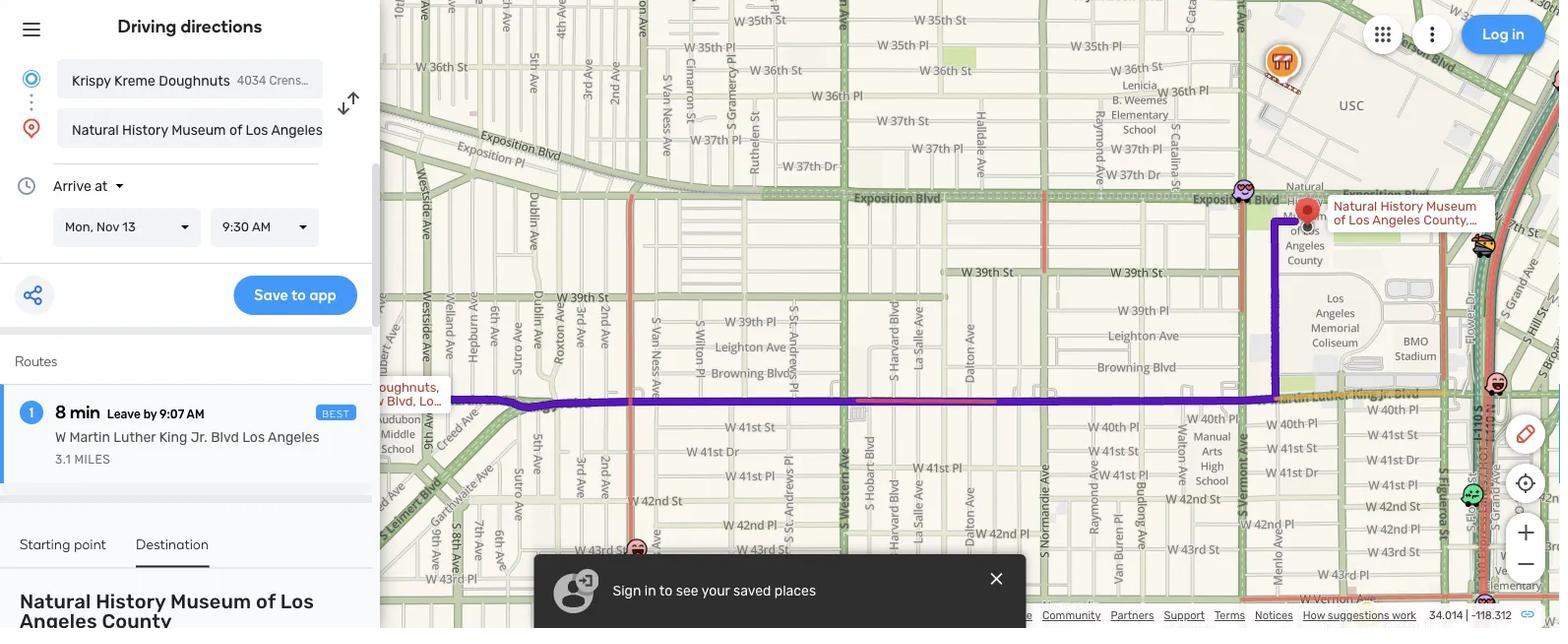 Task type: describe. For each thing, give the bounding box(es) containing it.
zoom out image
[[1514, 552, 1538, 576]]

los inside natural history museum of los angeles county button
[[246, 122, 268, 138]]

min
[[70, 402, 100, 423]]

8
[[55, 402, 66, 423]]

sign
[[613, 583, 641, 599]]

118.312
[[1476, 609, 1512, 622]]

current location image
[[20, 67, 43, 91]]

destination button
[[136, 536, 209, 568]]

mon, nov 13 list box
[[53, 208, 201, 247]]

1 vertical spatial natural
[[20, 590, 91, 613]]

mon,
[[65, 220, 93, 235]]

see
[[676, 583, 699, 599]]

krispy
[[72, 72, 111, 89]]

zoom in image
[[1514, 521, 1538, 544]]

notices link
[[1255, 609, 1294, 622]]

partners link
[[1111, 609, 1155, 622]]

natural history museum of los angeles county button
[[57, 108, 373, 148]]

your
[[702, 583, 730, 599]]

martin
[[69, 429, 110, 446]]

community link
[[1043, 609, 1101, 622]]

1 vertical spatial natural history museum of los angeles county
[[20, 590, 314, 628]]

am inside list box
[[252, 220, 271, 235]]

of inside the natural history museum of los angeles county
[[256, 590, 276, 613]]

w
[[55, 429, 66, 446]]

history inside button
[[122, 122, 168, 138]]

9:30 am
[[223, 220, 271, 235]]

to
[[660, 583, 673, 599]]

[missing "en.livemap.styleguide.close" translation] image
[[987, 569, 1007, 589]]

krispy kreme doughnuts button
[[57, 59, 323, 98]]

natural inside button
[[72, 122, 119, 138]]

how
[[1303, 609, 1326, 622]]

by
[[143, 408, 157, 421]]

support link
[[1164, 609, 1205, 622]]

at
[[95, 178, 108, 194]]

of inside button
[[229, 122, 242, 138]]

notices
[[1255, 609, 1294, 622]]

blvd
[[211, 429, 239, 446]]

about waze community partners support terms notices how suggestions work
[[974, 609, 1417, 622]]

partners
[[1111, 609, 1155, 622]]

point
[[74, 536, 106, 552]]

clock image
[[15, 174, 38, 198]]

am inside 8 min leave by 9:07 am
[[187, 408, 204, 421]]

terms
[[1215, 609, 1246, 622]]

natural history museum of los angeles county inside natural history museum of los angeles county button
[[72, 122, 373, 138]]

saved
[[734, 583, 771, 599]]

starting
[[20, 536, 70, 552]]

w martin luther king jr. blvd los angeles 3.1 miles
[[55, 429, 320, 467]]

|
[[1466, 609, 1469, 622]]

34.014
[[1430, 609, 1464, 622]]

museum inside button
[[171, 122, 226, 138]]

miles
[[74, 453, 111, 467]]

suggestions
[[1328, 609, 1390, 622]]



Task type: locate. For each thing, give the bounding box(es) containing it.
9:07
[[160, 408, 184, 421]]

34.014 | -118.312
[[1430, 609, 1512, 622]]

link image
[[1520, 607, 1536, 622]]

1 vertical spatial los
[[242, 429, 265, 446]]

am right 9:30
[[252, 220, 271, 235]]

1 vertical spatial of
[[256, 590, 276, 613]]

arrive
[[53, 178, 91, 194]]

krispy kreme doughnuts
[[72, 72, 230, 89]]

museum
[[171, 122, 226, 138], [170, 590, 251, 613]]

county
[[326, 122, 373, 138], [102, 610, 172, 628]]

leave
[[107, 408, 141, 421]]

kreme
[[114, 72, 155, 89]]

sign in to see your saved places
[[613, 583, 816, 599]]

am up jr. at bottom
[[187, 408, 204, 421]]

driving
[[118, 16, 177, 37]]

luther
[[114, 429, 156, 446]]

jr.
[[191, 429, 207, 446]]

waze
[[1007, 609, 1033, 622]]

natural history museum of los angeles county down destination button
[[20, 590, 314, 628]]

0 horizontal spatial county
[[102, 610, 172, 628]]

1 horizontal spatial of
[[256, 590, 276, 613]]

angeles
[[271, 122, 323, 138], [268, 429, 320, 446], [20, 610, 97, 628]]

13
[[122, 220, 136, 235]]

los
[[246, 122, 268, 138], [242, 429, 265, 446], [280, 590, 314, 613]]

history
[[122, 122, 168, 138], [96, 590, 166, 613]]

0 vertical spatial natural
[[72, 122, 119, 138]]

county inside natural history museum of los angeles county button
[[326, 122, 373, 138]]

natural down krispy
[[72, 122, 119, 138]]

0 horizontal spatial of
[[229, 122, 242, 138]]

starting point
[[20, 536, 106, 552]]

0 vertical spatial natural history museum of los angeles county
[[72, 122, 373, 138]]

museum down doughnuts
[[171, 122, 226, 138]]

-
[[1471, 609, 1476, 622]]

about waze link
[[974, 609, 1033, 622]]

pencil image
[[1514, 422, 1538, 446]]

museum down destination button
[[170, 590, 251, 613]]

9:30 am list box
[[211, 208, 319, 247]]

history down krispy kreme doughnuts
[[122, 122, 168, 138]]

0 horizontal spatial am
[[187, 408, 204, 421]]

1 vertical spatial am
[[187, 408, 204, 421]]

mon, nov 13
[[65, 220, 136, 235]]

community
[[1043, 609, 1101, 622]]

am
[[252, 220, 271, 235], [187, 408, 204, 421]]

los inside w martin luther king jr. blvd los angeles 3.1 miles
[[242, 429, 265, 446]]

best
[[322, 408, 351, 419]]

destination
[[136, 536, 209, 552]]

natural down starting point button
[[20, 590, 91, 613]]

1 vertical spatial history
[[96, 590, 166, 613]]

arrive at
[[53, 178, 108, 194]]

of
[[229, 122, 242, 138], [256, 590, 276, 613]]

support
[[1164, 609, 1205, 622]]

0 vertical spatial county
[[326, 122, 373, 138]]

0 vertical spatial of
[[229, 122, 242, 138]]

directions
[[181, 16, 262, 37]]

1
[[29, 404, 34, 421]]

0 vertical spatial museum
[[171, 122, 226, 138]]

king
[[159, 429, 187, 446]]

0 vertical spatial history
[[122, 122, 168, 138]]

3.1
[[55, 453, 71, 467]]

routes
[[15, 353, 57, 370]]

work
[[1392, 609, 1417, 622]]

history down destination button
[[96, 590, 166, 613]]

starting point button
[[20, 536, 106, 566]]

location image
[[20, 116, 43, 140]]

nov
[[97, 220, 119, 235]]

in
[[645, 583, 656, 599]]

2 vertical spatial los
[[280, 590, 314, 613]]

1 vertical spatial angeles
[[268, 429, 320, 446]]

1 horizontal spatial county
[[326, 122, 373, 138]]

natural history museum of los angeles county down doughnuts
[[72, 122, 373, 138]]

0 vertical spatial am
[[252, 220, 271, 235]]

places
[[775, 583, 816, 599]]

about
[[974, 609, 1004, 622]]

1 vertical spatial museum
[[170, 590, 251, 613]]

1 vertical spatial county
[[102, 610, 172, 628]]

how suggestions work link
[[1303, 609, 1417, 622]]

doughnuts
[[159, 72, 230, 89]]

natural history museum of los angeles county
[[72, 122, 373, 138], [20, 590, 314, 628]]

0 vertical spatial angeles
[[271, 122, 323, 138]]

0 vertical spatial los
[[246, 122, 268, 138]]

9:30
[[223, 220, 249, 235]]

driving directions
[[118, 16, 262, 37]]

angeles inside w martin luther king jr. blvd los angeles 3.1 miles
[[268, 429, 320, 446]]

8 min leave by 9:07 am
[[55, 402, 204, 423]]

natural
[[72, 122, 119, 138], [20, 590, 91, 613]]

2 vertical spatial angeles
[[20, 610, 97, 628]]

terms link
[[1215, 609, 1246, 622]]

angeles inside natural history museum of los angeles county button
[[271, 122, 323, 138]]

1 horizontal spatial am
[[252, 220, 271, 235]]



Task type: vqa. For each thing, say whether or not it's contained in the screenshot.
Kreme
yes



